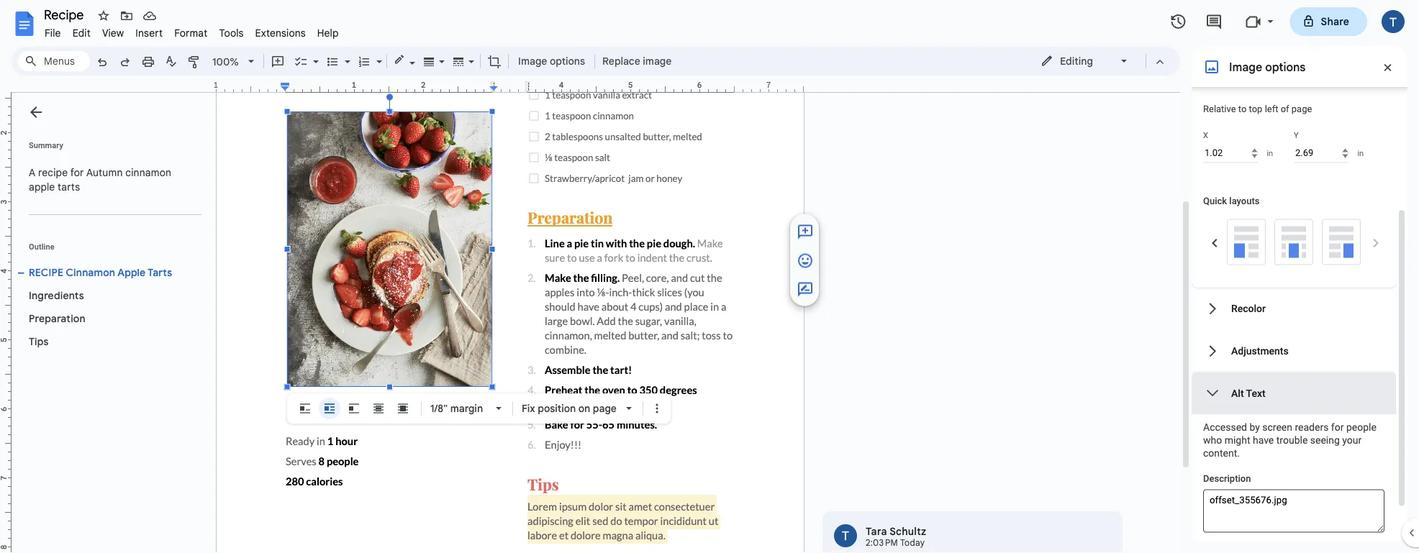 Task type: vqa. For each thing, say whether or not it's contained in the screenshot.
the Image options section
yes



Task type: locate. For each thing, give the bounding box(es) containing it.
0 vertical spatial for
[[70, 166, 84, 179]]

x
[[1204, 131, 1209, 140]]

recipe cinnamon apple tarts
[[29, 266, 172, 279]]

options up of
[[1266, 60, 1306, 74]]

image
[[643, 55, 672, 67]]

summary
[[29, 141, 63, 150]]

0 horizontal spatial in
[[1267, 149, 1274, 158]]

for up 'tarts'
[[70, 166, 84, 179]]

options
[[550, 55, 585, 67], [1266, 60, 1306, 74]]

recolor
[[1232, 303, 1266, 315]]

insert menu item
[[130, 24, 169, 41]]

help
[[317, 27, 339, 39]]

0 vertical spatial option group
[[1204, 220, 1385, 268]]

page inside image options section
[[1292, 104, 1313, 114]]

page inside option
[[593, 402, 617, 415]]

tips
[[29, 335, 49, 348]]

1 horizontal spatial image options
[[1230, 60, 1306, 74]]

alt text
[[1232, 388, 1266, 400]]

format
[[174, 27, 208, 39]]

image options left replace at the left top of the page
[[518, 55, 585, 67]]

edit menu item
[[67, 24, 96, 41]]

cinnamon
[[66, 266, 115, 279]]

preparation
[[29, 312, 86, 325]]

image
[[518, 55, 547, 67], [1230, 60, 1263, 74]]

Align image to bottom and right document margins radio
[[1322, 220, 1361, 266]]

border weight image
[[421, 51, 438, 71]]

1 in from the left
[[1267, 149, 1274, 158]]

1 horizontal spatial page
[[1292, 104, 1313, 114]]

description
[[1204, 474, 1251, 484]]

image options section
[[1192, 0, 1408, 554]]

0 vertical spatial size image
[[797, 252, 814, 270]]

recipe
[[38, 166, 68, 179]]

2 in from the left
[[1358, 149, 1364, 158]]

1 horizontal spatial in
[[1358, 149, 1364, 158]]

image options button
[[512, 50, 592, 72]]

share
[[1321, 15, 1350, 28]]

who
[[1204, 435, 1222, 447]]

tarts
[[58, 181, 80, 193]]

Align image to bottom document margin and center horizontally radio
[[1275, 220, 1314, 266]]

recolor tab
[[1192, 288, 1397, 330]]

page right of
[[1292, 104, 1313, 114]]

share button
[[1290, 7, 1368, 36]]

1 vertical spatial for
[[1332, 422, 1344, 434]]

cinnamon
[[125, 166, 171, 179]]

adjustments
[[1232, 346, 1289, 358]]

2:03 pm
[[866, 538, 898, 549]]

of
[[1281, 104, 1290, 114]]

0 horizontal spatial options
[[550, 55, 585, 67]]

for up seeing
[[1332, 422, 1344, 434]]

menu bar
[[39, 19, 345, 42]]

top
[[1249, 104, 1263, 114]]

in right vertical distance to top of page, measured in inches. value must be between -22 and 22 text box
[[1358, 149, 1364, 158]]

in right horizontal distance to left of page, measured in inches. value must be between -22 and 22 text field
[[1267, 149, 1274, 158]]

1 size image from the top
[[797, 252, 814, 270]]

In line radio
[[294, 398, 316, 420]]

in
[[1267, 149, 1274, 158], [1358, 149, 1364, 158]]

0 horizontal spatial for
[[70, 166, 84, 179]]

page
[[1292, 104, 1313, 114], [593, 402, 617, 415]]

main toolbar
[[89, 50, 676, 74]]

option group
[[1204, 220, 1385, 268], [294, 398, 414, 420]]

a recipe for autumn cinnamon apple tarts
[[29, 166, 174, 193]]

0 horizontal spatial page
[[593, 402, 617, 415]]

1 horizontal spatial option group
[[1204, 220, 1385, 268]]

image options up left
[[1230, 60, 1306, 74]]

0 horizontal spatial image
[[518, 55, 547, 67]]

0 vertical spatial page
[[1292, 104, 1313, 114]]

mode and view toolbar
[[1030, 47, 1172, 76]]

quick
[[1204, 196, 1227, 207]]

options inside button
[[550, 55, 585, 67]]

schultz
[[890, 525, 927, 538]]

relative to top left of page
[[1204, 104, 1313, 114]]

quick layouts
[[1204, 196, 1260, 207]]

accessed by screen readers for people who might have trouble seeing your content.
[[1204, 422, 1377, 460]]

Menus field
[[18, 51, 90, 71]]

for inside 'accessed by screen readers for people who might have trouble seeing your content.'
[[1332, 422, 1344, 434]]

your
[[1343, 435, 1362, 447]]

extensions
[[255, 27, 306, 39]]

one eighth inch margin option
[[430, 402, 483, 415]]

1 vertical spatial size image
[[797, 281, 814, 298]]

size image
[[797, 252, 814, 270], [797, 281, 814, 298]]

insert
[[136, 27, 163, 39]]

page right on
[[593, 402, 617, 415]]

edit
[[72, 27, 91, 39]]

option group inside image options section
[[1204, 220, 1385, 268]]

to
[[1239, 104, 1247, 114]]

toolbar
[[290, 398, 668, 420]]

replace image
[[603, 55, 672, 67]]

seeing
[[1311, 435, 1340, 447]]

editing
[[1060, 55, 1093, 67]]

y
[[1294, 131, 1299, 140]]

1 horizontal spatial image
[[1230, 60, 1263, 74]]

tools menu item
[[213, 24, 250, 41]]

for
[[70, 166, 84, 179], [1332, 422, 1344, 434]]

file
[[45, 27, 61, 39]]

tara
[[866, 525, 887, 538]]

0 horizontal spatial image options
[[518, 55, 585, 67]]

position
[[538, 402, 576, 415]]

1/8" margin
[[430, 402, 483, 415]]

accessed
[[1204, 422, 1247, 434]]

1 horizontal spatial options
[[1266, 60, 1306, 74]]

1 vertical spatial option group
[[294, 398, 414, 420]]

help menu item
[[312, 24, 345, 41]]

menu bar containing file
[[39, 19, 345, 42]]

summary heading
[[29, 140, 63, 151]]

1/8"
[[430, 402, 448, 415]]

image options
[[518, 55, 585, 67], [1230, 60, 1306, 74]]

recipe
[[29, 266, 64, 279]]

1 horizontal spatial for
[[1332, 422, 1344, 434]]

in for y
[[1358, 149, 1364, 158]]

image options application
[[0, 0, 1420, 554]]

summary element
[[22, 158, 202, 202]]

1 vertical spatial page
[[593, 402, 617, 415]]

content.
[[1204, 448, 1240, 460]]

options left replace at the left top of the page
[[550, 55, 585, 67]]

image options inside section
[[1230, 60, 1306, 74]]



Task type: describe. For each thing, give the bounding box(es) containing it.
size image
[[797, 224, 814, 241]]

apple
[[29, 181, 55, 193]]

Rename text field
[[39, 6, 92, 23]]

for inside a recipe for autumn cinnamon apple tarts
[[70, 166, 84, 179]]

Zoom field
[[207, 51, 261, 73]]

today
[[900, 538, 925, 549]]

tara schultz image
[[834, 525, 857, 548]]

replace
[[603, 55, 640, 67]]

In front of text radio
[[392, 398, 414, 420]]

Behind text radio
[[368, 398, 389, 420]]

format menu item
[[169, 24, 213, 41]]

text
[[1247, 388, 1266, 400]]

0 horizontal spatial option group
[[294, 398, 414, 420]]

trouble
[[1277, 435, 1308, 447]]

fix position on page
[[522, 402, 617, 415]]

document outline element
[[12, 93, 207, 554]]

outline
[[29, 242, 55, 251]]

tools
[[219, 27, 244, 39]]

apple
[[117, 266, 146, 279]]

image inside button
[[518, 55, 547, 67]]

menu bar inside menu bar banner
[[39, 19, 345, 42]]

menu bar banner
[[0, 0, 1420, 554]]

left
[[1265, 104, 1279, 114]]

tarts
[[148, 266, 172, 279]]

Vertical distance to top of page, measured in inches. Value must be between -22 and 22 text field
[[1294, 144, 1349, 163]]

editing button
[[1031, 50, 1140, 72]]

Star checkbox
[[94, 6, 114, 26]]

view menu item
[[96, 24, 130, 41]]

alt
[[1232, 388, 1244, 400]]

Break text radio
[[343, 398, 365, 420]]

ingredients
[[29, 289, 84, 302]]

image inside section
[[1230, 60, 1263, 74]]

left margin image
[[217, 81, 289, 92]]

fix
[[522, 402, 535, 415]]

1
[[214, 80, 218, 90]]

adjustments tab
[[1192, 330, 1397, 373]]

layouts
[[1230, 196, 1260, 207]]

have
[[1253, 435, 1274, 447]]

Align image to bottom and left document margins radio
[[1227, 220, 1266, 266]]

in for x
[[1267, 149, 1274, 158]]

people
[[1347, 422, 1377, 434]]

relative
[[1204, 104, 1236, 114]]

fix position on page option
[[522, 402, 617, 415]]

Wrap text radio
[[319, 398, 340, 420]]

Horizontal distance to left of page, measured in inches. Value must be between -22 and 22 text field
[[1204, 144, 1258, 163]]

might
[[1225, 435, 1251, 447]]

extensions menu item
[[250, 24, 312, 41]]

2 size image from the top
[[797, 281, 814, 298]]

on
[[579, 402, 590, 415]]

autumn
[[86, 166, 123, 179]]

image options inside button
[[518, 55, 585, 67]]

by
[[1250, 422, 1260, 434]]

a
[[29, 166, 36, 179]]

replace image button
[[598, 50, 675, 72]]

file menu item
[[39, 24, 67, 41]]

view
[[102, 27, 124, 39]]

Zoom text field
[[209, 52, 243, 72]]

margin
[[450, 402, 483, 415]]

toolbar containing 1/8" margin
[[290, 398, 668, 420]]

border dash image
[[451, 51, 467, 71]]

right margin image
[[731, 81, 803, 92]]

tara schultz 2:03 pm today
[[866, 525, 927, 549]]

readers
[[1295, 422, 1329, 434]]

outline heading
[[12, 241, 207, 261]]

Description text field
[[1204, 490, 1385, 533]]

screen
[[1263, 422, 1293, 434]]

options inside section
[[1266, 60, 1306, 74]]

alt text tab
[[1192, 373, 1397, 415]]



